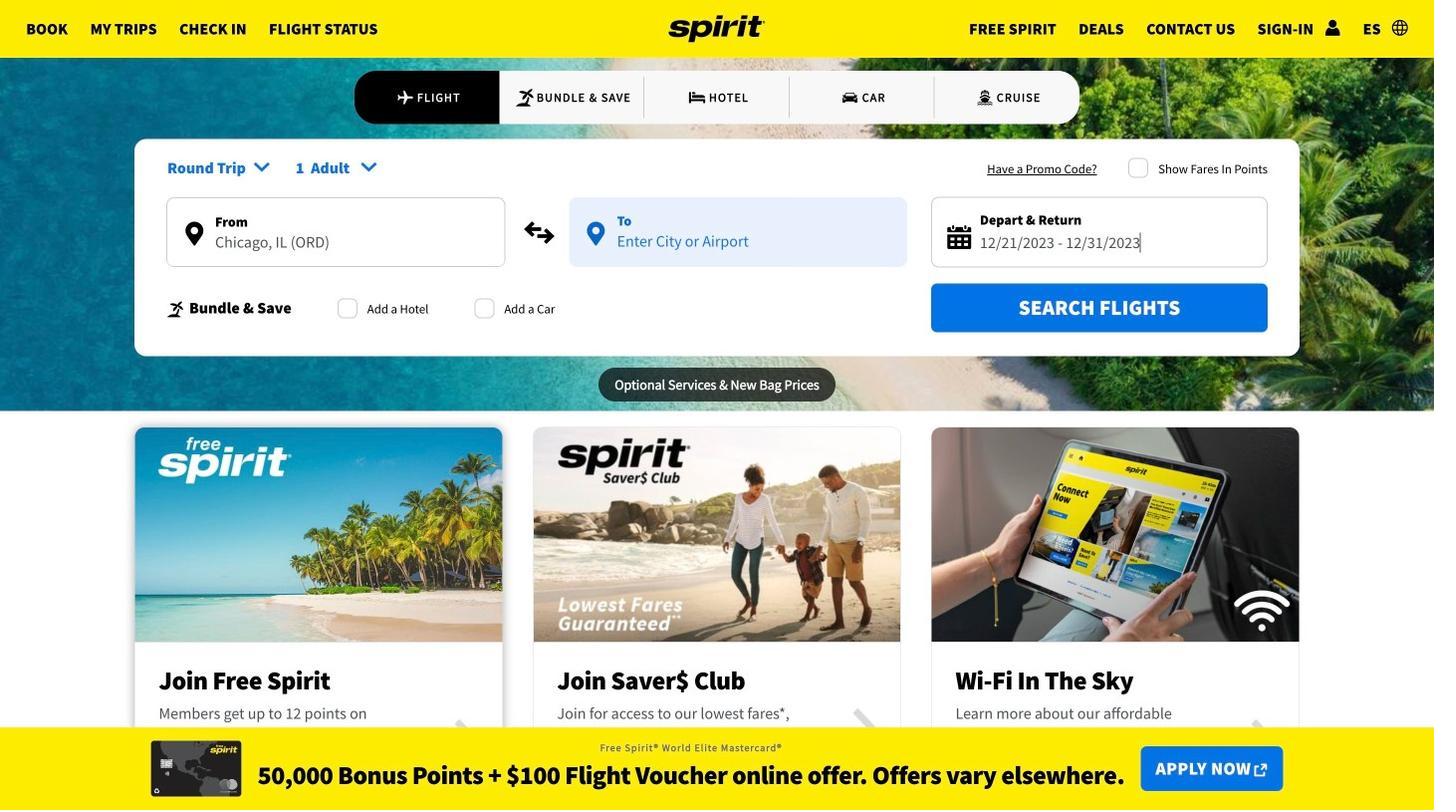 Task type: locate. For each thing, give the bounding box(es) containing it.
flight icon image
[[396, 87, 415, 107]]

cruise icon image
[[975, 87, 995, 107]]

map marker alt image for enter city or airport text box
[[587, 222, 605, 246]]

bundle and save icon image
[[166, 301, 186, 318]]

Enter City or Airport text field
[[167, 232, 505, 266]]

0 horizontal spatial map marker alt image
[[186, 222, 203, 246]]

savers_club_image image
[[534, 417, 901, 653]]

Enter City or Airport text field
[[570, 231, 908, 265]]

vacation icon image
[[515, 87, 535, 107]]

calendar image
[[948, 225, 972, 249]]

swap airports image
[[524, 217, 556, 249]]

2 map marker alt image from the left
[[587, 222, 605, 246]]

map marker alt image
[[186, 222, 203, 246], [587, 222, 605, 246]]

world elite image
[[151, 741, 242, 797]]

map marker alt image up bundle and save icon
[[186, 222, 203, 246]]

free_spirit_image image
[[135, 417, 503, 653]]

1 map marker alt image from the left
[[186, 222, 203, 246]]

map marker alt image right swap airports icon
[[587, 222, 605, 246]]

dates field
[[980, 230, 1251, 255]]

global image
[[1393, 19, 1409, 35]]

logo image
[[669, 0, 766, 58]]

1 horizontal spatial map marker alt image
[[587, 222, 605, 246]]



Task type: vqa. For each thing, say whether or not it's contained in the screenshot.
free_spirit_image
yes



Task type: describe. For each thing, give the bounding box(es) containing it.
wifi image image
[[932, 417, 1300, 653]]

map marker alt image for enter city or airport text field
[[186, 222, 203, 246]]

external links may not meet accessibility requirements. image
[[1255, 764, 1268, 777]]

hotel icon image
[[687, 87, 707, 107]]

car icon image
[[841, 87, 861, 107]]

user image
[[1325, 19, 1341, 35]]



